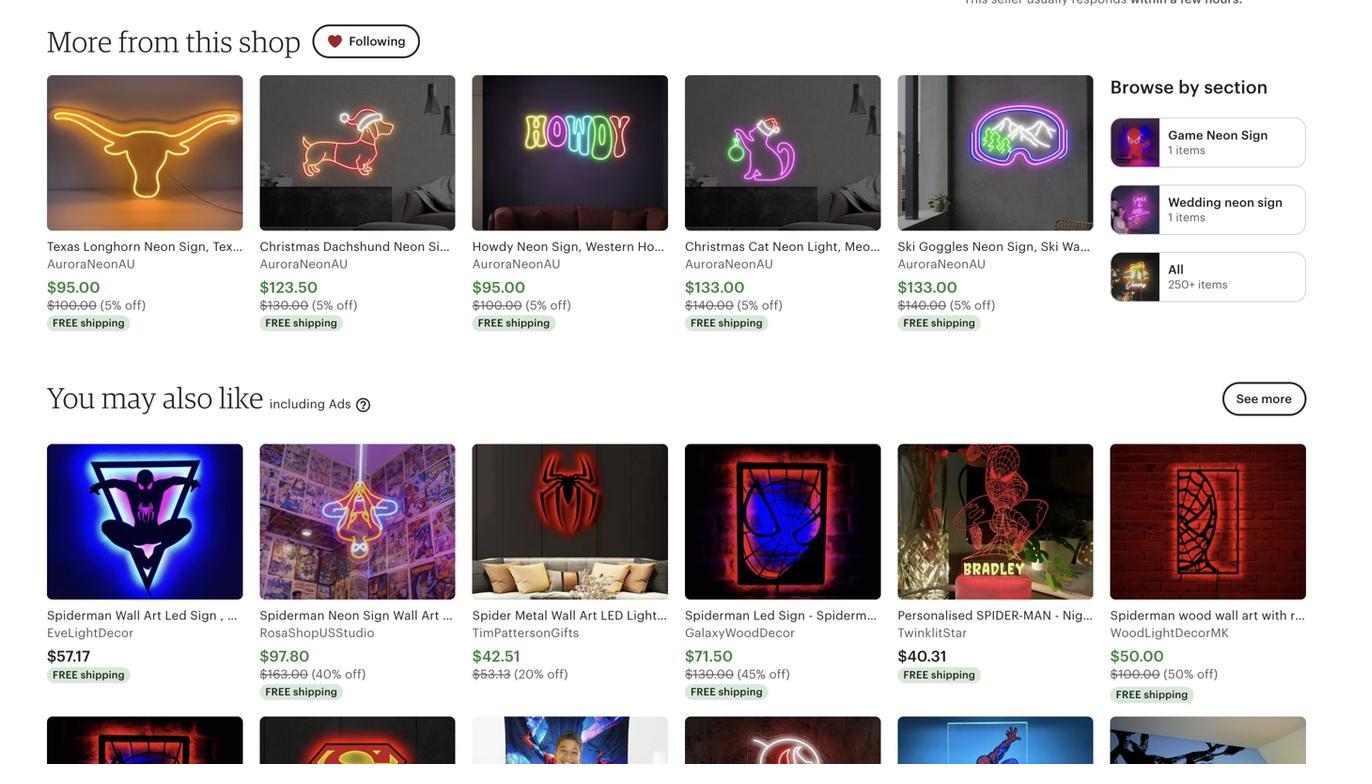Task type: describe. For each thing, give the bounding box(es) containing it.
game neon sign 1 items
[[1169, 128, 1269, 157]]

$ inside twinklitstar $ 40.31 free shipping
[[898, 648, 908, 665]]

following
[[349, 34, 406, 48]]

neon
[[1207, 128, 1239, 142]]

(5% for ski goggles neon sign, ski wall decor, custom skiing neon sign, best skier gifts, skiing sign, skiing wall art image
[[950, 298, 972, 313]]

free inside "galaxywooddecor $ 71.50 $ 130.00 (45% off) free shipping"
[[691, 686, 716, 698]]

this
[[186, 24, 233, 59]]

auroraneonau $ 133.00 $ 140.00 (5% off) free shipping for ski goggles neon sign, ski wall decor, custom skiing neon sign, best skier gifts, skiing sign, skiing wall art image
[[898, 257, 996, 329]]

from
[[118, 24, 180, 59]]

57.17
[[57, 648, 90, 665]]

off) for ski goggles neon sign, ski wall decor, custom skiing neon sign, best skier gifts, skiing sign, skiing wall art image
[[975, 298, 996, 313]]

97.80
[[269, 648, 310, 665]]

free inside "evelightdecor $ 57.17 free shipping"
[[53, 669, 78, 681]]

off) for the 'christmas cat neon light, meowy christmas cat decorations, cat lover gift for christmas, cat lovers xmas' image
[[762, 298, 783, 313]]

venom neon sign, venom led sign, venom sign, comics neon sign, game room neon sign, kids room neon sign, venom wall art, venom wall decor image
[[685, 717, 881, 764]]

rosashopusstudio
[[260, 626, 375, 640]]

0 horizontal spatial spiderman led sign - spiderman fans led light - avengers hero lighted wall decor -  gifts for him - christmas gift image
[[47, 717, 243, 764]]

133.00 for ski goggles neon sign, ski wall decor, custom skiing neon sign, best skier gifts, skiing sign, skiing wall art image
[[908, 279, 958, 296]]

including
[[270, 397, 325, 411]]

shipping for the 'christmas cat neon light, meowy christmas cat decorations, cat lover gift for christmas, cat lovers xmas' image
[[719, 317, 763, 329]]

250+
[[1169, 278, 1196, 291]]

browse by section
[[1111, 78, 1268, 97]]

1 for wedding neon sign
[[1169, 211, 1173, 224]]

free for ski goggles neon sign, ski wall decor, custom skiing neon sign, best skier gifts, skiing sign, skiing wall art image
[[904, 317, 929, 329]]

auroraneonau for the 'christmas cat neon light, meowy christmas cat decorations, cat lover gift for christmas, cat lovers xmas' image
[[685, 257, 774, 271]]

items for wedding
[[1176, 211, 1206, 224]]

sign
[[1242, 128, 1269, 142]]

(5% for christmas dachshund neon sign, christmas dog, dachshund mom gift, dog neon sign, dog christmas gift, dachshund gift image
[[312, 298, 333, 313]]

shipping for the texas longhorn neon sign, texas wall decor, texas longhorns wall art, texas gifts image
[[81, 317, 125, 329]]

42.51
[[482, 648, 520, 665]]

see more button
[[1223, 382, 1307, 416]]

neon
[[1225, 195, 1255, 210]]

you may also like including ads
[[47, 380, 355, 415]]

(40%
[[312, 667, 342, 682]]

free for the 'christmas cat neon light, meowy christmas cat decorations, cat lover gift for christmas, cat lovers xmas' image
[[691, 317, 716, 329]]

shop
[[239, 24, 301, 59]]

also
[[163, 380, 213, 415]]

auroraneonau for ski goggles neon sign, ski wall decor, custom skiing neon sign, best skier gifts, skiing sign, skiing wall art image
[[898, 257, 986, 271]]

off) for spiderman wood wall art with rgb led light, spiderman home decor, spiderman neon sign, avengers team wood sign, spiderman kids room decor image
[[1198, 667, 1219, 682]]

personalised spider-man - night light for kids - super hero fans gift - perfect birthday present for boy - christmas gift for everyone image
[[898, 444, 1094, 600]]

95.00 for howdy neon sign, western howdy decorations, college party greeting neon light, howdy party decor dorm led light "image"
[[482, 279, 526, 296]]

items for game
[[1176, 144, 1206, 157]]

shipping inside twinklitstar $ 40.31 free shipping
[[932, 669, 976, 681]]

off) for the top spiderman led sign - spiderman fans led light - avengers hero lighted wall decor -  gifts for him - christmas gift image
[[769, 667, 790, 682]]

auroraneonau $ 133.00 $ 140.00 (5% off) free shipping for the 'christmas cat neon light, meowy christmas cat decorations, cat lover gift for christmas, cat lovers xmas' image
[[685, 257, 783, 329]]

see more listings in the game neon sign section image
[[1112, 118, 1160, 167]]

spider metal wall art led light, spider lover sign, home decor, kid nursery decoration, halloween, christmas, birthday, halloween gift image
[[473, 444, 668, 600]]

wedding neon sign 1 items
[[1169, 195, 1283, 224]]

all
[[1169, 263, 1184, 277]]

howdy neon sign, western howdy decorations, college party greeting neon light, howdy party decor dorm led light image
[[473, 75, 668, 231]]

twinklitstar $ 40.31 free shipping
[[898, 626, 976, 681]]

130.00 for 71.50
[[693, 667, 734, 682]]

see more link
[[1217, 382, 1307, 427]]

free for christmas dachshund neon sign, christmas dog, dachshund mom gift, dog neon sign, dog christmas gift, dachshund gift image
[[265, 317, 291, 329]]

free for the texas longhorn neon sign, texas wall decor, texas longhorns wall art, texas gifts image
[[53, 317, 78, 329]]

auroraneonau $ 123.50 $ 130.00 (5% off) free shipping
[[260, 257, 358, 329]]

more from this shop
[[47, 24, 301, 59]]

100.00 for spiderman wood wall art with rgb led light, spiderman home decor, spiderman neon sign, avengers team wood sign, spiderman kids room decor image
[[1119, 667, 1161, 682]]

timpattersongifts $ 42.51 $ 53.13 (20% off)
[[473, 626, 579, 682]]

by
[[1179, 78, 1200, 97]]

free for howdy neon sign, western howdy decorations, college party greeting neon light, howdy party decor dorm led light "image"
[[478, 317, 503, 329]]

custom blankets personalized photo jumping spider boy spinning blanket image
[[473, 717, 668, 764]]



Task type: locate. For each thing, give the bounding box(es) containing it.
0 horizontal spatial 133.00
[[695, 279, 745, 296]]

130.00 inside 'auroraneonau $ 123.50 $ 130.00 (5% off) free shipping'
[[268, 298, 309, 313]]

off) for howdy neon sign, western howdy decorations, college party greeting neon light, howdy party decor dorm led light "image"
[[550, 298, 571, 313]]

1 inside wedding neon sign 1 items
[[1169, 211, 1173, 224]]

0 horizontal spatial 100.00
[[55, 298, 97, 313]]

2 auroraneonau $ 133.00 $ 140.00 (5% off) free shipping from the left
[[898, 257, 996, 329]]

shipping for howdy neon sign, western howdy decorations, college party greeting neon light, howdy party decor dorm led light "image"
[[506, 317, 550, 329]]

off) inside 'auroraneonau $ 123.50 $ 130.00 (5% off) free shipping'
[[337, 298, 358, 313]]

1 140.00 from the left
[[693, 298, 734, 313]]

2 auroraneonau $ 95.00 $ 100.00 (5% off) free shipping from the left
[[473, 257, 571, 329]]

auroraneonau $ 95.00 $ 100.00 (5% off) free shipping
[[47, 257, 146, 329], [473, 257, 571, 329]]

3 (5% from the left
[[526, 298, 547, 313]]

ads
[[329, 397, 351, 411]]

woodlightdecormk
[[1111, 626, 1230, 640]]

items inside wedding neon sign 1 items
[[1176, 211, 1206, 224]]

3 auroraneonau from the left
[[473, 257, 561, 271]]

see
[[1237, 392, 1259, 406]]

free
[[53, 317, 78, 329], [265, 317, 291, 329], [478, 317, 503, 329], [691, 317, 716, 329], [904, 317, 929, 329], [53, 669, 78, 681], [904, 669, 929, 681], [265, 686, 291, 698], [691, 686, 716, 698], [1116, 689, 1142, 701]]

(50%
[[1164, 667, 1194, 682]]

free for spiderman neon sign wall art nursery spiderman neon superhero décor kids room wall art spiderman gifts neon art avengers art gift for him image
[[265, 686, 291, 698]]

items inside the game neon sign 1 items
[[1176, 144, 1206, 157]]

163.00
[[268, 667, 308, 682]]

100.00
[[55, 298, 97, 313], [480, 298, 522, 313], [1119, 667, 1161, 682]]

shipping for ski goggles neon sign, ski wall decor, custom skiing neon sign, best skier gifts, skiing sign, skiing wall art image
[[932, 317, 976, 329]]

2 133.00 from the left
[[908, 279, 958, 296]]

(5% inside 'auroraneonau $ 123.50 $ 130.00 (5% off) free shipping'
[[312, 298, 333, 313]]

2 (5% from the left
[[312, 298, 333, 313]]

timpattersongifts
[[473, 626, 579, 640]]

evelightdecor
[[47, 626, 134, 640]]

shipping inside "galaxywooddecor $ 71.50 $ 130.00 (45% off) free shipping"
[[719, 686, 763, 698]]

1 down wedding
[[1169, 211, 1173, 224]]

140.00 for ski goggles neon sign, ski wall decor, custom skiing neon sign, best skier gifts, skiing sign, skiing wall art image
[[906, 298, 947, 313]]

(5% for the texas longhorn neon sign, texas wall decor, texas longhorns wall art, texas gifts image
[[100, 298, 122, 313]]

1 horizontal spatial 95.00
[[482, 279, 526, 296]]

2 auroraneonau from the left
[[260, 257, 348, 271]]

auroraneonau
[[47, 257, 135, 271], [260, 257, 348, 271], [473, 257, 561, 271], [685, 257, 774, 271], [898, 257, 986, 271]]

2 vertical spatial items
[[1199, 278, 1228, 291]]

spiderman wall art led sign , spiderman neon sign , spiderman wall decor ,avengers wall decor, personalized sign, wood wall art, home decor image
[[47, 444, 243, 600]]

see more listings in the wedding neon sign section image
[[1112, 186, 1160, 234]]

1 auroraneonau from the left
[[47, 257, 135, 271]]

1 down game
[[1169, 144, 1173, 157]]

0 horizontal spatial 95.00
[[57, 279, 100, 296]]

1 vertical spatial items
[[1176, 211, 1206, 224]]

wedding
[[1169, 195, 1222, 210]]

galaxywooddecor $ 71.50 $ 130.00 (45% off) free shipping
[[685, 626, 795, 698]]

may
[[102, 380, 157, 415]]

spiderman wood wall art with rgb led light, spiderman home decor, spiderman neon sign, avengers team wood sign, spiderman kids room decor image
[[1111, 444, 1307, 600]]

2 1 from the top
[[1169, 211, 1173, 224]]

section
[[1205, 78, 1268, 97]]

shipping inside woodlightdecormk $ 50.00 $ 100.00 (50% off) free shipping
[[1144, 689, 1189, 701]]

game
[[1169, 128, 1204, 142]]

1 horizontal spatial spiderman led sign - spiderman fans led light - avengers hero lighted wall decor -  gifts for him - christmas gift image
[[685, 444, 881, 600]]

130.00
[[268, 298, 309, 313], [693, 667, 734, 682]]

0 vertical spatial spiderman led sign - spiderman fans led light - avengers hero lighted wall decor -  gifts for him - christmas gift image
[[685, 444, 881, 600]]

1 for game neon sign
[[1169, 144, 1173, 157]]

40.31
[[908, 648, 947, 665]]

100.00 for howdy neon sign, western howdy decorations, college party greeting neon light, howdy party decor dorm led light "image"
[[480, 298, 522, 313]]

rosashopusstudio $ 97.80 $ 163.00 (40% off) free shipping
[[260, 626, 375, 698]]

off) inside timpattersongifts $ 42.51 $ 53.13 (20% off)
[[547, 667, 568, 682]]

auroraneonau $ 95.00 $ 100.00 (5% off) free shipping for the texas longhorn neon sign, texas wall decor, texas longhorns wall art, texas gifts image
[[47, 257, 146, 329]]

(5% for howdy neon sign, western howdy decorations, college party greeting neon light, howdy party decor dorm led light "image"
[[526, 298, 547, 313]]

0 horizontal spatial 140.00
[[693, 298, 734, 313]]

off) inside woodlightdecormk $ 50.00 $ 100.00 (50% off) free shipping
[[1198, 667, 1219, 682]]

130.00 for 123.50
[[268, 298, 309, 313]]

4 auroraneonau from the left
[[685, 257, 774, 271]]

5 auroraneonau from the left
[[898, 257, 986, 271]]

123.50
[[269, 279, 318, 296]]

100.00 inside woodlightdecormk $ 50.00 $ 100.00 (50% off) free shipping
[[1119, 667, 1161, 682]]

free inside rosashopusstudio $ 97.80 $ 163.00 (40% off) free shipping
[[265, 686, 291, 698]]

off)
[[125, 298, 146, 313], [337, 298, 358, 313], [550, 298, 571, 313], [762, 298, 783, 313], [975, 298, 996, 313], [345, 667, 366, 682], [547, 667, 568, 682], [769, 667, 790, 682], [1198, 667, 1219, 682]]

1 95.00 from the left
[[57, 279, 100, 296]]

like
[[219, 380, 264, 415]]

shipping inside 'auroraneonau $ 123.50 $ 130.00 (5% off) free shipping'
[[293, 317, 338, 329]]

$
[[47, 279, 57, 296], [260, 279, 269, 296], [473, 279, 482, 296], [685, 279, 695, 296], [898, 279, 908, 296], [47, 298, 55, 313], [260, 298, 268, 313], [473, 298, 480, 313], [685, 298, 693, 313], [898, 298, 906, 313], [47, 648, 57, 665], [260, 648, 269, 665], [473, 648, 482, 665], [685, 648, 695, 665], [898, 648, 908, 665], [1111, 648, 1120, 665], [260, 667, 268, 682], [473, 667, 480, 682], [685, 667, 693, 682], [1111, 667, 1119, 682]]

off) for the texas longhorn neon sign, texas wall decor, texas longhorns wall art, texas gifts image
[[125, 298, 146, 313]]

texas longhorn neon sign, texas wall decor, texas longhorns wall art, texas gifts image
[[47, 75, 243, 231]]

off) inside "galaxywooddecor $ 71.50 $ 130.00 (45% off) free shipping"
[[769, 667, 790, 682]]

1 auroraneonau $ 133.00 $ 140.00 (5% off) free shipping from the left
[[685, 257, 783, 329]]

auroraneonau for howdy neon sign, western howdy decorations, college party greeting neon light, howdy party decor dorm led light "image"
[[473, 257, 561, 271]]

5 (5% from the left
[[950, 298, 972, 313]]

1 1 from the top
[[1169, 144, 1173, 157]]

christmas dachshund neon sign, christmas dog, dachshund mom gift, dog neon sign, dog christmas gift, dachshund gift image
[[260, 75, 456, 231]]

95.00
[[57, 279, 100, 296], [482, 279, 526, 296]]

2 140.00 from the left
[[906, 298, 947, 313]]

items down wedding
[[1176, 211, 1206, 224]]

off) inside rosashopusstudio $ 97.80 $ 163.00 (40% off) free shipping
[[345, 667, 366, 682]]

spiderman silhouette removable wall decor decal sticker home nursery kids room decor image
[[1111, 717, 1307, 764]]

140.00 for the 'christmas cat neon light, meowy christmas cat decorations, cat lover gift for christmas, cat lovers xmas' image
[[693, 298, 734, 313]]

galaxywooddecor
[[685, 626, 795, 640]]

1 horizontal spatial auroraneonau $ 95.00 $ 100.00 (5% off) free shipping
[[473, 257, 571, 329]]

following button
[[312, 24, 420, 58]]

0 vertical spatial 1
[[1169, 144, 1173, 157]]

shipping for the top spiderman led sign - spiderman fans led light - avengers hero lighted wall decor -  gifts for him - christmas gift image
[[719, 686, 763, 698]]

100.00 for the texas longhorn neon sign, texas wall decor, texas longhorns wall art, texas gifts image
[[55, 298, 97, 313]]

all 250+ items
[[1169, 263, 1228, 291]]

53.13
[[480, 667, 511, 682]]

shipping for spiderman wood wall art with rgb led light, spiderman home decor, spiderman neon sign, avengers team wood sign, spiderman kids room decor image
[[1144, 689, 1189, 701]]

free inside 'auroraneonau $ 123.50 $ 130.00 (5% off) free shipping'
[[265, 317, 291, 329]]

shipping
[[81, 317, 125, 329], [293, 317, 338, 329], [506, 317, 550, 329], [719, 317, 763, 329], [932, 317, 976, 329], [81, 669, 125, 681], [932, 669, 976, 681], [293, 686, 338, 698], [719, 686, 763, 698], [1144, 689, 1189, 701]]

2 95.00 from the left
[[482, 279, 526, 296]]

see more
[[1237, 392, 1293, 406]]

shipping for spiderman neon sign wall art nursery spiderman neon superhero décor kids room wall art spiderman gifts neon art avengers art gift for him image
[[293, 686, 338, 698]]

auroraneonau for christmas dachshund neon sign, christmas dog, dachshund mom gift, dog neon sign, dog christmas gift, dachshund gift image
[[260, 257, 348, 271]]

twinklitstar
[[898, 626, 968, 640]]

items inside all 250+ items
[[1199, 278, 1228, 291]]

4 (5% from the left
[[737, 298, 759, 313]]

0 horizontal spatial 130.00
[[268, 298, 309, 313]]

free inside twinklitstar $ 40.31 free shipping
[[904, 669, 929, 681]]

off) for spiderman neon sign wall art nursery spiderman neon superhero décor kids room wall art spiderman gifts neon art avengers art gift for him image
[[345, 667, 366, 682]]

sign
[[1258, 195, 1283, 210]]

spiderman neon sign wall art nursery spiderman neon superhero décor kids room wall art spiderman gifts neon art avengers art gift for him image
[[260, 444, 456, 600]]

auroraneonau for the texas longhorn neon sign, texas wall decor, texas longhorns wall art, texas gifts image
[[47, 257, 135, 271]]

1 inside the game neon sign 1 items
[[1169, 144, 1173, 157]]

95.00 for the texas longhorn neon sign, texas wall decor, texas longhorns wall art, texas gifts image
[[57, 279, 100, 296]]

133.00 for the 'christmas cat neon light, meowy christmas cat decorations, cat lover gift for christmas, cat lovers xmas' image
[[695, 279, 745, 296]]

(5% for the 'christmas cat neon light, meowy christmas cat decorations, cat lover gift for christmas, cat lovers xmas' image
[[737, 298, 759, 313]]

1 horizontal spatial 140.00
[[906, 298, 947, 313]]

0 vertical spatial items
[[1176, 144, 1206, 157]]

auroraneonau $ 95.00 $ 100.00 (5% off) free shipping for howdy neon sign, western howdy decorations, college party greeting neon light, howdy party decor dorm led light "image"
[[473, 257, 571, 329]]

woodlightdecormk $ 50.00 $ 100.00 (50% off) free shipping
[[1111, 626, 1230, 701]]

auroraneonau $ 133.00 $ 140.00 (5% off) free shipping
[[685, 257, 783, 329], [898, 257, 996, 329]]

(5%
[[100, 298, 122, 313], [312, 298, 333, 313], [526, 298, 547, 313], [737, 298, 759, 313], [950, 298, 972, 313]]

more
[[1262, 392, 1293, 406]]

you
[[47, 380, 96, 415]]

133.00
[[695, 279, 745, 296], [908, 279, 958, 296]]

130.00 inside "galaxywooddecor $ 71.50 $ 130.00 (45% off) free shipping"
[[693, 667, 734, 682]]

1 horizontal spatial auroraneonau $ 133.00 $ 140.00 (5% off) free shipping
[[898, 257, 996, 329]]

50.00
[[1120, 648, 1165, 665]]

free inside woodlightdecormk $ 50.00 $ 100.00 (50% off) free shipping
[[1116, 689, 1142, 701]]

auroraneonau inside 'auroraneonau $ 123.50 $ 130.00 (5% off) free shipping'
[[260, 257, 348, 271]]

browse
[[1111, 78, 1175, 97]]

1 horizontal spatial 130.00
[[693, 667, 734, 682]]

(45%
[[738, 667, 766, 682]]

1
[[1169, 144, 1173, 157], [1169, 211, 1173, 224]]

evelightdecor $ 57.17 free shipping
[[47, 626, 134, 681]]

1 133.00 from the left
[[695, 279, 745, 296]]

0 horizontal spatial auroraneonau $ 133.00 $ 140.00 (5% off) free shipping
[[685, 257, 783, 329]]

shipping inside rosashopusstudio $ 97.80 $ 163.00 (40% off) free shipping
[[293, 686, 338, 698]]

1 auroraneonau $ 95.00 $ 100.00 (5% off) free shipping from the left
[[47, 257, 146, 329]]

items down game
[[1176, 144, 1206, 157]]

shipping inside "evelightdecor $ 57.17 free shipping"
[[81, 669, 125, 681]]

free for spiderman wood wall art with rgb led light, spiderman home decor, spiderman neon sign, avengers team wood sign, spiderman kids room decor image
[[1116, 689, 1142, 701]]

items right 250+
[[1199, 278, 1228, 291]]

see more listings in the all section image
[[1112, 253, 1160, 301]]

2 horizontal spatial 100.00
[[1119, 667, 1161, 682]]

130.00 down 71.50
[[693, 667, 734, 682]]

0 vertical spatial 130.00
[[268, 298, 309, 313]]

0 horizontal spatial auroraneonau $ 95.00 $ 100.00 (5% off) free shipping
[[47, 257, 146, 329]]

140.00
[[693, 298, 734, 313], [906, 298, 947, 313]]

off) for christmas dachshund neon sign, christmas dog, dachshund mom gift, dog neon sign, dog christmas gift, dachshund gift image
[[337, 298, 358, 313]]

71.50
[[695, 648, 733, 665]]

1 horizontal spatial 100.00
[[480, 298, 522, 313]]

1 vertical spatial 1
[[1169, 211, 1173, 224]]

130.00 down 123.50
[[268, 298, 309, 313]]

more
[[47, 24, 112, 59]]

$ inside "evelightdecor $ 57.17 free shipping"
[[47, 648, 57, 665]]

1 (5% from the left
[[100, 298, 122, 313]]

1 horizontal spatial 133.00
[[908, 279, 958, 296]]

christmas cat neon light, meowy christmas cat decorations, cat lover gift for christmas, cat lovers xmas image
[[685, 75, 881, 231]]

spiderman led sign - spiderman fans led light - avengers hero lighted wall decor -  gifts for him - christmas gift image
[[685, 444, 881, 600], [47, 717, 243, 764]]

1 vertical spatial 130.00
[[693, 667, 734, 682]]

items
[[1176, 144, 1206, 157], [1176, 211, 1206, 224], [1199, 278, 1228, 291]]

ski goggles neon sign, ski wall decor, custom skiing neon sign, best skier gifts, skiing sign, skiing wall art image
[[898, 75, 1094, 231]]

1 vertical spatial spiderman led sign - spiderman fans led light - avengers hero lighted wall decor -  gifts for him - christmas gift image
[[47, 717, 243, 764]]

shipping for christmas dachshund neon sign, christmas dog, dachshund mom gift, dog neon sign, dog christmas gift, dachshund gift image
[[293, 317, 338, 329]]

(20%
[[514, 667, 544, 682]]



Task type: vqa. For each thing, say whether or not it's contained in the screenshot.


